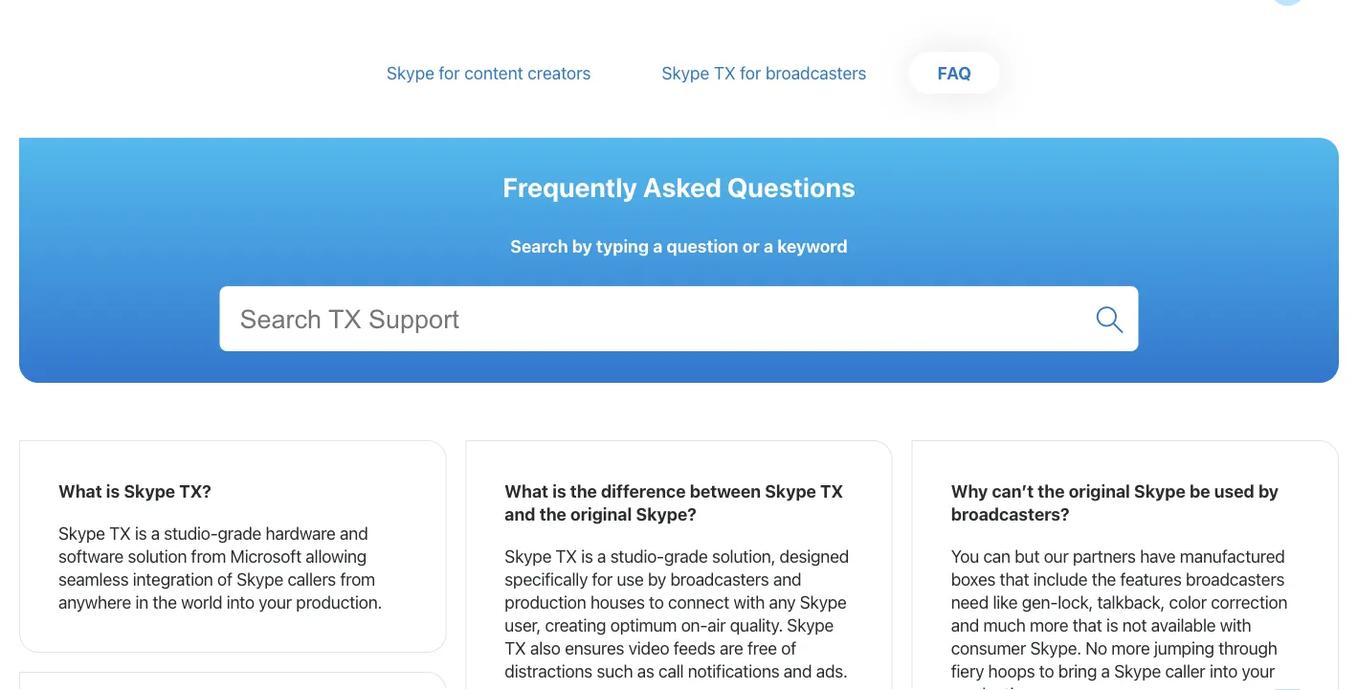 Task type: describe. For each thing, give the bounding box(es) containing it.
air
[[708, 615, 726, 635]]

1 vertical spatial more
[[1112, 638, 1151, 658]]

content
[[465, 62, 523, 83]]

tx for skype tx for broadcasters
[[714, 62, 736, 83]]

software
[[58, 546, 124, 566]]

difference
[[601, 481, 686, 501]]

0 horizontal spatial for
[[439, 62, 460, 83]]

with inside you can but our partners have manufactured boxes that include the features broadcasters need like gen-lock, talkback, color correction and much more that is not available with consumer skype. no more jumping through fiery hoops to bring a skype caller into your production.
[[1221, 615, 1252, 635]]

questions
[[728, 171, 856, 203]]

is inside skype tx is a studio-grade solution, designed specifically for use by broadcasters and production houses to connect with any skype user, creating optimum on-air quality. skype tx also ensures video feeds are free of distractions such as call notifications and ads.
[[581, 546, 593, 566]]

free
[[748, 638, 777, 658]]

world
[[181, 592, 222, 612]]

integration
[[133, 569, 213, 589]]

jumping
[[1155, 638, 1215, 658]]

can't
[[992, 481, 1034, 501]]

allowing
[[306, 546, 367, 566]]

used
[[1215, 481, 1255, 501]]

callers
[[288, 569, 336, 589]]

by inside why can't the original skype be used by broadcasters?
[[1259, 481, 1279, 501]]

question
[[667, 236, 739, 256]]

specifically
[[505, 569, 588, 589]]

through
[[1219, 638, 1278, 658]]

for inside skype tx is a studio-grade solution, designed specifically for use by broadcasters and production houses to connect with any skype user, creating optimum on-air quality. skype tx also ensures video feeds are free of distractions such as call notifications and ads.
[[592, 569, 613, 589]]

creators
[[528, 62, 591, 83]]

is inside skype tx is a studio-grade hardware and software solution from microsoft allowing seamless integration of skype callers from anywhere in the world into your production.
[[135, 523, 147, 543]]

production. inside skype tx is a studio-grade hardware and software solution from microsoft allowing seamless integration of skype callers from anywhere in the world into your production.
[[296, 592, 382, 612]]

designed
[[780, 546, 849, 566]]

ensures
[[565, 638, 625, 658]]

call
[[659, 661, 684, 681]]

what is the difference between skype tx and the original skype?
[[505, 481, 844, 524]]

no
[[1086, 638, 1108, 658]]

also
[[530, 638, 561, 658]]

creating
[[545, 615, 606, 635]]

you
[[952, 546, 980, 566]]

anywhere
[[58, 592, 131, 612]]

fiery
[[952, 661, 985, 681]]

by inside skype tx is a studio-grade solution, designed specifically for use by broadcasters and production houses to connect with any skype user, creating optimum on-air quality. skype tx also ensures video feeds are free of distractions such as call notifications and ads.
[[648, 569, 667, 589]]

and left "ads."
[[784, 661, 812, 681]]

skype tx is a studio-grade hardware and software solution from microsoft allowing seamless integration of skype callers from anywhere in the world into your production.
[[58, 523, 382, 612]]

asked
[[643, 171, 722, 203]]

a for what is skype tx?
[[151, 523, 160, 543]]

microsoft
[[230, 546, 302, 566]]

and inside skype tx is a studio-grade hardware and software solution from microsoft allowing seamless integration of skype callers from anywhere in the world into your production.
[[340, 523, 368, 543]]

faq link
[[938, 62, 972, 83]]

need
[[952, 592, 989, 612]]

our
[[1044, 546, 1069, 566]]

frequently asked questions
[[503, 171, 856, 203]]

the left difference
[[570, 481, 597, 501]]

how much will skype tx cost? element
[[19, 672, 447, 690]]

tx for skype tx is a studio-grade hardware and software solution from microsoft allowing seamless integration of skype callers from anywhere in the world into your production.
[[109, 523, 131, 543]]

into inside skype tx is a studio-grade hardware and software solution from microsoft allowing seamless integration of skype callers from anywhere in the world into your production.
[[227, 592, 255, 612]]

are
[[720, 638, 744, 658]]

boxes
[[952, 569, 996, 589]]

is up software
[[106, 481, 120, 501]]

into inside you can but our partners have manufactured boxes that include the features broadcasters need like gen-lock, talkback, color correction and much more that is not available with consumer skype. no more jumping through fiery hoops to bring a skype caller into your production.
[[1210, 661, 1238, 681]]

skype tx for broadcasters link
[[662, 62, 867, 83]]

Search TX Support text field
[[220, 286, 1139, 351]]

to inside you can but our partners have manufactured boxes that include the features broadcasters need like gen-lock, talkback, color correction and much more that is not available with consumer skype. no more jumping through fiery hoops to bring a skype caller into your production.
[[1040, 661, 1055, 681]]

any
[[769, 592, 796, 612]]

what for what is the difference between skype tx and the original skype?
[[505, 481, 549, 501]]

be
[[1190, 481, 1211, 501]]

the inside skype tx is a studio-grade hardware and software solution from microsoft allowing seamless integration of skype callers from anywhere in the world into your production.
[[153, 592, 177, 612]]

what is skype tx?
[[58, 481, 212, 501]]

but
[[1015, 546, 1040, 566]]

original inside why can't the original skype be used by broadcasters?
[[1069, 481, 1131, 501]]

feeds
[[674, 638, 716, 658]]

ads.
[[816, 661, 848, 681]]

frequently
[[503, 171, 638, 203]]

1 vertical spatial from
[[340, 569, 375, 589]]

quality.
[[730, 615, 783, 635]]

faq
[[938, 62, 972, 83]]

is inside you can but our partners have manufactured boxes that include the features broadcasters need like gen-lock, talkback, color correction and much more that is not available with consumer skype. no more jumping through fiery hoops to bring a skype caller into your production.
[[1107, 615, 1119, 635]]

much
[[984, 615, 1026, 635]]

like
[[993, 592, 1018, 612]]

between
[[690, 481, 761, 501]]

broadcasters for what is the difference between skype tx and the original skype?
[[671, 569, 769, 589]]

solution
[[128, 546, 187, 566]]

the inside why can't the original skype be used by broadcasters?
[[1038, 481, 1065, 501]]

skype.
[[1031, 638, 1082, 658]]

studio- for from
[[164, 523, 218, 543]]

skype for content creators link
[[387, 62, 591, 83]]

available
[[1152, 615, 1216, 635]]



Task type: locate. For each thing, give the bounding box(es) containing it.
typing
[[597, 236, 649, 256]]

a up houses on the left of page
[[598, 546, 606, 566]]

manufactured
[[1180, 546, 1286, 566]]

is up specifically
[[581, 546, 593, 566]]

lock,
[[1058, 592, 1094, 612]]

studio- for use
[[611, 546, 664, 566]]

2 horizontal spatial by
[[1259, 481, 1279, 501]]

a inside you can but our partners have manufactured boxes that include the features broadcasters need like gen-lock, talkback, color correction and much more that is not available with consumer skype. no more jumping through fiery hoops to bring a skype caller into your production.
[[1102, 661, 1111, 681]]

to up the optimum
[[649, 592, 664, 612]]

skype inside 'what is the difference between skype tx and the original skype?'
[[765, 481, 817, 501]]

use
[[617, 569, 644, 589]]

from down allowing
[[340, 569, 375, 589]]

color
[[1170, 592, 1207, 612]]

by left the typing at top left
[[572, 236, 593, 256]]

0 vertical spatial by
[[572, 236, 593, 256]]

broadcasters?
[[952, 504, 1070, 524]]

skype for content creators
[[387, 62, 591, 83]]

a for what is the difference between skype tx and the original skype?
[[598, 546, 606, 566]]

studio- inside skype tx is a studio-grade hardware and software solution from microsoft allowing seamless integration of skype callers from anywhere in the world into your production.
[[164, 523, 218, 543]]

1 horizontal spatial production.
[[952, 684, 1038, 690]]

production. down hoops
[[952, 684, 1038, 690]]

your
[[259, 592, 292, 612], [1242, 661, 1276, 681]]

your down through
[[1242, 661, 1276, 681]]

original up 'partners'
[[1069, 481, 1131, 501]]

0 horizontal spatial into
[[227, 592, 255, 612]]

1 horizontal spatial original
[[1069, 481, 1131, 501]]

to inside skype tx is a studio-grade solution, designed specifically for use by broadcasters and production houses to connect with any skype user, creating optimum on-air quality. skype tx also ensures video feeds are free of distractions such as call notifications and ads.
[[649, 592, 664, 612]]

the inside you can but our partners have manufactured boxes that include the features broadcasters need like gen-lock, talkback, color correction and much more that is not available with consumer skype. no more jumping through fiery hoops to bring a skype caller into your production.
[[1092, 569, 1117, 589]]

notifications
[[688, 661, 780, 681]]

seamless
[[58, 569, 129, 589]]

what is the difference between skype tx and the original skype? element
[[466, 440, 893, 690]]

0 horizontal spatial production.
[[296, 592, 382, 612]]

skype inside you can but our partners have manufactured boxes that include the features broadcasters need like gen-lock, talkback, color correction and much more that is not available with consumer skype. no more jumping through fiery hoops to bring a skype caller into your production.
[[1115, 661, 1162, 681]]

why can't the original skype be used by broadcasters?
[[952, 481, 1279, 524]]

grade up microsoft
[[218, 523, 262, 543]]

0 horizontal spatial to
[[649, 592, 664, 612]]

correction
[[1211, 592, 1288, 612]]

what up specifically
[[505, 481, 549, 501]]

caller
[[1166, 661, 1206, 681]]

broadcasters inside skype tx is a studio-grade solution, designed specifically for use by broadcasters and production houses to connect with any skype user, creating optimum on-air quality. skype tx also ensures video feeds are free of distractions such as call notifications and ads.
[[671, 569, 769, 589]]

and
[[505, 504, 536, 524], [340, 523, 368, 543], [774, 569, 802, 589], [952, 615, 980, 635], [784, 661, 812, 681]]

is left not
[[1107, 615, 1119, 635]]

1 vertical spatial your
[[1242, 661, 1276, 681]]

1 vertical spatial into
[[1210, 661, 1238, 681]]

skype tx for broadcasters
[[662, 62, 867, 83]]

include
[[1034, 569, 1088, 589]]

into down through
[[1210, 661, 1238, 681]]

0 vertical spatial original
[[1069, 481, 1131, 501]]

menu bar
[[29, 0, 1330, 63]]

and up allowing
[[340, 523, 368, 543]]

0 vertical spatial to
[[649, 592, 664, 612]]

more
[[1030, 615, 1069, 635], [1112, 638, 1151, 658]]

the right 'in'
[[153, 592, 177, 612]]

talkback,
[[1098, 592, 1166, 612]]

video
[[629, 638, 670, 658]]

0 vertical spatial production.
[[296, 592, 382, 612]]

1 what from the left
[[58, 481, 102, 501]]

more up skype.
[[1030, 615, 1069, 635]]

a right the typing at top left
[[653, 236, 663, 256]]

what
[[58, 481, 102, 501], [505, 481, 549, 501]]

1 horizontal spatial grade
[[664, 546, 708, 566]]

is up solution
[[135, 523, 147, 543]]

grade for by
[[664, 546, 708, 566]]

a inside skype tx is a studio-grade hardware and software solution from microsoft allowing seamless integration of skype callers from anywhere in the world into your production.
[[151, 523, 160, 543]]

studio- inside skype tx is a studio-grade solution, designed specifically for use by broadcasters and production houses to connect with any skype user, creating optimum on-air quality. skype tx also ensures video feeds are free of distractions such as call notifications and ads.
[[611, 546, 664, 566]]

that up no
[[1073, 615, 1103, 635]]

what up software
[[58, 481, 102, 501]]

and inside 'what is the difference between skype tx and the original skype?'
[[505, 504, 536, 524]]

of inside skype tx is a studio-grade solution, designed specifically for use by broadcasters and production houses to connect with any skype user, creating optimum on-air quality. skype tx also ensures video feeds are free of distractions such as call notifications and ads.
[[782, 638, 797, 658]]

0 horizontal spatial from
[[191, 546, 226, 566]]

2 vertical spatial by
[[648, 569, 667, 589]]

1 horizontal spatial into
[[1210, 661, 1238, 681]]

what is skype tx element
[[19, 440, 447, 653]]

0 vertical spatial from
[[191, 546, 226, 566]]

of up world
[[217, 569, 232, 589]]

keyword
[[778, 236, 848, 256]]

1 vertical spatial with
[[1221, 615, 1252, 635]]

1 horizontal spatial from
[[340, 569, 375, 589]]

production. inside you can but our partners have manufactured boxes that include the features broadcasters need like gen-lock, talkback, color correction and much more that is not available with consumer skype. no more jumping through fiery hoops to bring a skype caller into your production.
[[952, 684, 1038, 690]]

0 vertical spatial with
[[734, 592, 765, 612]]

your inside you can but our partners have manufactured boxes that include the features broadcasters need like gen-lock, talkback, color correction and much more that is not available with consumer skype. no more jumping through fiery hoops to bring a skype caller into your production.
[[1242, 661, 1276, 681]]

and up specifically
[[505, 504, 536, 524]]

studio-
[[164, 523, 218, 543], [611, 546, 664, 566]]

your inside skype tx is a studio-grade hardware and software solution from microsoft allowing seamless integration of skype callers from anywhere in the world into your production.
[[259, 592, 292, 612]]

1 horizontal spatial studio-
[[611, 546, 664, 566]]

solution,
[[712, 546, 776, 566]]

into right world
[[227, 592, 255, 612]]

gen-
[[1022, 592, 1058, 612]]

0 vertical spatial into
[[227, 592, 255, 612]]

with up quality.
[[734, 592, 765, 612]]

0 horizontal spatial what
[[58, 481, 102, 501]]

to
[[649, 592, 664, 612], [1040, 661, 1055, 681]]

of right free
[[782, 638, 797, 658]]

original
[[1069, 481, 1131, 501], [571, 504, 632, 524]]

to down skype.
[[1040, 661, 1055, 681]]

and inside you can but our partners have manufactured boxes that include the features broadcasters need like gen-lock, talkback, color correction and much more that is not available with consumer skype. no more jumping through fiery hoops to bring a skype caller into your production.
[[952, 615, 980, 635]]

why can't the original skype be used by broadcasters? element
[[912, 440, 1340, 690]]

a up solution
[[151, 523, 160, 543]]

0 vertical spatial your
[[259, 592, 292, 612]]

skype
[[387, 62, 435, 83], [662, 62, 710, 83], [124, 481, 175, 501], [765, 481, 817, 501], [1135, 481, 1186, 501], [58, 523, 105, 543], [505, 546, 552, 566], [237, 569, 283, 589], [800, 592, 847, 612], [787, 615, 834, 635], [1115, 661, 1162, 681]]

skype tx is a studio-grade solution, designed specifically for use by broadcasters and production houses to connect with any skype user, creating optimum on-air quality. skype tx also ensures video feeds are free of distractions such as call notifications and ads.
[[505, 546, 849, 681]]

2 what from the left
[[505, 481, 549, 501]]

grade inside skype tx is a studio-grade solution, designed specifically for use by broadcasters and production houses to connect with any skype user, creating optimum on-air quality. skype tx also ensures video feeds are free of distractions such as call notifications and ads.
[[664, 546, 708, 566]]

the
[[570, 481, 597, 501], [1038, 481, 1065, 501], [540, 504, 567, 524], [1092, 569, 1117, 589], [153, 592, 177, 612]]

2 horizontal spatial for
[[740, 62, 762, 83]]

1 horizontal spatial with
[[1221, 615, 1252, 635]]

1 vertical spatial production.
[[952, 684, 1038, 690]]

the right can't
[[1038, 481, 1065, 501]]

1 vertical spatial studio-
[[611, 546, 664, 566]]

with up through
[[1221, 615, 1252, 635]]

0 horizontal spatial that
[[1000, 569, 1030, 589]]

frequently asked questions main content
[[0, 33, 1359, 690]]

is left difference
[[553, 481, 566, 501]]

production. down callers
[[296, 592, 382, 612]]

why
[[952, 481, 988, 501]]

of inside skype tx is a studio-grade hardware and software solution from microsoft allowing seamless integration of skype callers from anywhere in the world into your production.
[[217, 569, 232, 589]]

1 vertical spatial by
[[1259, 481, 1279, 501]]

0 horizontal spatial by
[[572, 236, 593, 256]]

is
[[106, 481, 120, 501], [553, 481, 566, 501], [135, 523, 147, 543], [581, 546, 593, 566], [1107, 615, 1119, 635]]

a down no
[[1102, 661, 1111, 681]]

a right or
[[764, 236, 774, 256]]

what for what is skype tx?
[[58, 481, 102, 501]]

can
[[984, 546, 1011, 566]]

0 vertical spatial of
[[217, 569, 232, 589]]

your down callers
[[259, 592, 292, 612]]

1 vertical spatial original
[[571, 504, 632, 524]]

0 horizontal spatial grade
[[218, 523, 262, 543]]

the down 'partners'
[[1092, 569, 1117, 589]]

not
[[1123, 615, 1148, 635]]

tx inside 'what is the difference between skype tx and the original skype?'
[[821, 481, 844, 501]]

1 horizontal spatial what
[[505, 481, 549, 501]]

have
[[1141, 546, 1176, 566]]

user,
[[505, 615, 541, 635]]

1 horizontal spatial your
[[1242, 661, 1276, 681]]

optimum
[[611, 615, 677, 635]]

1 vertical spatial of
[[782, 638, 797, 658]]

distractions
[[505, 661, 593, 681]]

grade down skype?
[[664, 546, 708, 566]]

0 horizontal spatial your
[[259, 592, 292, 612]]

original down difference
[[571, 504, 632, 524]]

1 vertical spatial to
[[1040, 661, 1055, 681]]

original inside 'what is the difference between skype tx and the original skype?'
[[571, 504, 632, 524]]

studio- up solution
[[164, 523, 218, 543]]

a for frequently asked questions
[[653, 236, 663, 256]]

and up any
[[774, 569, 802, 589]]

0 vertical spatial more
[[1030, 615, 1069, 635]]

broadcasters for why can't the original skype be used by broadcasters?
[[1186, 569, 1285, 589]]

0 horizontal spatial with
[[734, 592, 765, 612]]

skype inside why can't the original skype be used by broadcasters?
[[1135, 481, 1186, 501]]

bring
[[1059, 661, 1098, 681]]

grade inside skype tx is a studio-grade hardware and software solution from microsoft allowing seamless integration of skype callers from anywhere in the world into your production.
[[218, 523, 262, 543]]

a inside skype tx is a studio-grade solution, designed specifically for use by broadcasters and production houses to connect with any skype user, creating optimum on-air quality. skype tx also ensures video feeds are free of distractions such as call notifications and ads.
[[598, 546, 606, 566]]

0 horizontal spatial studio-
[[164, 523, 218, 543]]

grade for microsoft
[[218, 523, 262, 543]]

connect
[[668, 592, 730, 612]]

in
[[135, 592, 148, 612]]

0 horizontal spatial of
[[217, 569, 232, 589]]

1 horizontal spatial of
[[782, 638, 797, 658]]

the up specifically
[[540, 504, 567, 524]]

skype?
[[636, 504, 697, 524]]

as
[[637, 661, 655, 681]]

search
[[511, 236, 568, 256]]

of
[[217, 569, 232, 589], [782, 638, 797, 658]]

from up integration
[[191, 546, 226, 566]]

tx?
[[179, 481, 212, 501]]

or
[[743, 236, 760, 256]]

from
[[191, 546, 226, 566], [340, 569, 375, 589]]

what inside 'what is the difference between skype tx and the original skype?'
[[505, 481, 549, 501]]

0 vertical spatial that
[[1000, 569, 1030, 589]]

0 horizontal spatial original
[[571, 504, 632, 524]]

by right use
[[648, 569, 667, 589]]

hoops
[[989, 661, 1036, 681]]

1 horizontal spatial by
[[648, 569, 667, 589]]

hardware
[[266, 523, 336, 543]]

features
[[1121, 569, 1182, 589]]

that up like
[[1000, 569, 1030, 589]]

more down not
[[1112, 638, 1151, 658]]

1 horizontal spatial to
[[1040, 661, 1055, 681]]

0 vertical spatial studio-
[[164, 523, 218, 543]]

on-
[[681, 615, 708, 635]]

consumer
[[952, 638, 1027, 658]]

partners
[[1073, 546, 1136, 566]]

is inside 'what is the difference between skype tx and the original skype?'
[[553, 481, 566, 501]]


[[1096, 305, 1125, 334]]

0 vertical spatial grade
[[218, 523, 262, 543]]

for
[[439, 62, 460, 83], [740, 62, 762, 83], [592, 569, 613, 589]]

1 vertical spatial grade
[[664, 546, 708, 566]]

0 horizontal spatial more
[[1030, 615, 1069, 635]]

you can but our partners have manufactured boxes that include the features broadcasters need like gen-lock, talkback, color correction and much more that is not available with consumer skype. no more jumping through fiery hoops to bring a skype caller into your production.
[[952, 546, 1288, 690]]

by right "used" at the bottom
[[1259, 481, 1279, 501]]

a
[[653, 236, 663, 256], [764, 236, 774, 256], [151, 523, 160, 543], [598, 546, 606, 566], [1102, 661, 1111, 681]]

broadcasters
[[766, 62, 867, 83], [671, 569, 769, 589], [1186, 569, 1285, 589]]

production
[[505, 592, 587, 612]]

1 horizontal spatial that
[[1073, 615, 1103, 635]]

production.
[[296, 592, 382, 612], [952, 684, 1038, 690]]

studio- up use
[[611, 546, 664, 566]]

1 horizontal spatial for
[[592, 569, 613, 589]]

with
[[734, 592, 765, 612], [1221, 615, 1252, 635]]

and down need
[[952, 615, 980, 635]]

with inside skype tx is a studio-grade solution, designed specifically for use by broadcasters and production houses to connect with any skype user, creating optimum on-air quality. skype tx also ensures video feeds are free of distractions such as call notifications and ads.
[[734, 592, 765, 612]]

broadcasters inside you can but our partners have manufactured boxes that include the features broadcasters need like gen-lock, talkback, color correction and much more that is not available with consumer skype. no more jumping through fiery hoops to bring a skype caller into your production.
[[1186, 569, 1285, 589]]

search by typing a question or a keyword
[[511, 236, 848, 256]]

tx for skype tx is a studio-grade solution, designed specifically for use by broadcasters and production houses to connect with any skype user, creating optimum on-air quality. skype tx also ensures video feeds are free of distractions such as call notifications and ads.
[[556, 546, 577, 566]]

such
[[597, 661, 633, 681]]

1 horizontal spatial more
[[1112, 638, 1151, 658]]

tx inside skype tx is a studio-grade hardware and software solution from microsoft allowing seamless integration of skype callers from anywhere in the world into your production.
[[109, 523, 131, 543]]

1 vertical spatial that
[[1073, 615, 1103, 635]]

houses
[[591, 592, 645, 612]]



Task type: vqa. For each thing, say whether or not it's contained in the screenshot.
rightmost Mobiles
no



